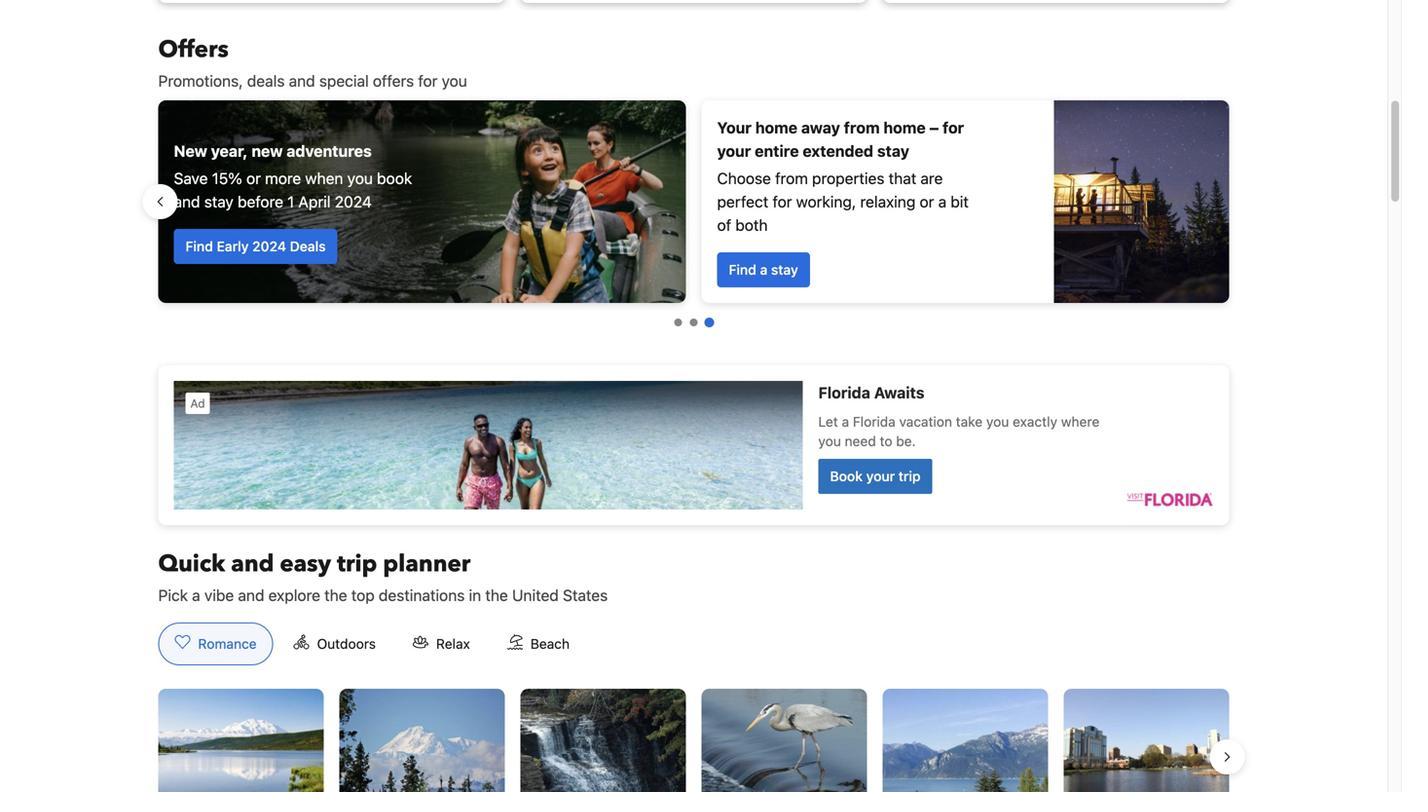 Task type: vqa. For each thing, say whether or not it's contained in the screenshot.
the or to the left
yes



Task type: locate. For each thing, give the bounding box(es) containing it.
2 horizontal spatial for
[[943, 118, 965, 137]]

2024 inside "new year, new adventures save 15% or more when you book and stay before 1 april 2024"
[[335, 192, 372, 211]]

away
[[802, 118, 841, 137]]

0 vertical spatial from
[[844, 118, 880, 137]]

1 vertical spatial stay
[[204, 192, 234, 211]]

1 vertical spatial or
[[920, 192, 935, 211]]

1 vertical spatial region
[[143, 681, 1246, 792]]

1 the from the left
[[325, 586, 347, 605]]

early
[[217, 238, 249, 254]]

tab list containing romance
[[143, 623, 602, 666]]

main content
[[143, 34, 1246, 792]]

a left vibe at the bottom left of page
[[192, 586, 200, 605]]

your
[[718, 142, 752, 160]]

a photo of a couple stood in front of a cabin in a forest at night image
[[1055, 100, 1230, 303]]

the left top on the bottom of page
[[325, 586, 347, 605]]

2024 down when
[[335, 192, 372, 211]]

a left bit
[[939, 192, 947, 211]]

1 horizontal spatial you
[[442, 72, 468, 90]]

0 horizontal spatial find
[[186, 238, 213, 254]]

stay inside "new year, new adventures save 15% or more when you book and stay before 1 april 2024"
[[204, 192, 234, 211]]

find for choose from properties that are perfect for working, relaxing or a bit of both
[[729, 262, 757, 278]]

0 horizontal spatial 2024
[[252, 238, 286, 254]]

home
[[756, 118, 798, 137], [884, 118, 926, 137]]

1 vertical spatial you
[[347, 169, 373, 188]]

the
[[325, 586, 347, 605], [486, 586, 508, 605]]

1 home from the left
[[756, 118, 798, 137]]

and right deals
[[289, 72, 315, 90]]

adventures
[[287, 142, 372, 160]]

1 horizontal spatial 2024
[[335, 192, 372, 211]]

quick
[[158, 548, 225, 580]]

stay down the 15%
[[204, 192, 234, 211]]

0 horizontal spatial or
[[247, 169, 261, 188]]

special
[[319, 72, 369, 90]]

before
[[238, 192, 283, 211]]

stay
[[878, 142, 910, 160], [204, 192, 234, 211], [772, 262, 799, 278]]

0 horizontal spatial for
[[418, 72, 438, 90]]

save
[[174, 169, 208, 188]]

you left book
[[347, 169, 373, 188]]

0 horizontal spatial a
[[192, 586, 200, 605]]

april
[[299, 192, 331, 211]]

stay down working,
[[772, 262, 799, 278]]

2 vertical spatial for
[[773, 192, 793, 211]]

1 region from the top
[[143, 93, 1246, 311]]

–
[[930, 118, 939, 137]]

2024
[[335, 192, 372, 211], [252, 238, 286, 254]]

are
[[921, 169, 943, 188]]

1 horizontal spatial home
[[884, 118, 926, 137]]

you inside offers promotions, deals and special offers for you
[[442, 72, 468, 90]]

states
[[563, 586, 608, 605]]

0 vertical spatial find
[[186, 238, 213, 254]]

progress bar inside main content
[[675, 318, 715, 327]]

relax button
[[397, 623, 487, 665]]

find
[[186, 238, 213, 254], [729, 262, 757, 278]]

for right offers
[[418, 72, 438, 90]]

for right perfect
[[773, 192, 793, 211]]

2 vertical spatial a
[[192, 586, 200, 605]]

1 horizontal spatial or
[[920, 192, 935, 211]]

that
[[889, 169, 917, 188]]

and inside offers promotions, deals and special offers for you
[[289, 72, 315, 90]]

0 vertical spatial or
[[247, 169, 261, 188]]

from
[[844, 118, 880, 137], [776, 169, 809, 188]]

1 vertical spatial 2024
[[252, 238, 286, 254]]

outdoors
[[317, 636, 376, 652]]

beach button
[[491, 623, 587, 665]]

perfect
[[718, 192, 769, 211]]

offers
[[158, 34, 229, 66]]

0 horizontal spatial the
[[325, 586, 347, 605]]

from up extended
[[844, 118, 880, 137]]

and up vibe at the bottom left of page
[[231, 548, 274, 580]]

relaxing
[[861, 192, 916, 211]]

2 horizontal spatial a
[[939, 192, 947, 211]]

year,
[[211, 142, 248, 160]]

you
[[442, 72, 468, 90], [347, 169, 373, 188]]

1 vertical spatial for
[[943, 118, 965, 137]]

of
[[718, 216, 732, 234]]

properties
[[813, 169, 885, 188]]

0 vertical spatial for
[[418, 72, 438, 90]]

or
[[247, 169, 261, 188], [920, 192, 935, 211]]

0 vertical spatial 2024
[[335, 192, 372, 211]]

when
[[305, 169, 343, 188]]

2 horizontal spatial stay
[[878, 142, 910, 160]]

find early 2024 deals link
[[174, 229, 338, 264]]

stay up that
[[878, 142, 910, 160]]

for
[[418, 72, 438, 90], [943, 118, 965, 137], [773, 192, 793, 211]]

1 horizontal spatial for
[[773, 192, 793, 211]]

for inside offers promotions, deals and special offers for you
[[418, 72, 438, 90]]

1 vertical spatial from
[[776, 169, 809, 188]]

a inside your home away from home – for your entire extended stay choose from properties that are perfect for working, relaxing or a bit of both
[[939, 192, 947, 211]]

new
[[174, 142, 207, 160]]

1 vertical spatial find
[[729, 262, 757, 278]]

and down save
[[174, 192, 200, 211]]

for right '–'
[[943, 118, 965, 137]]

0 horizontal spatial you
[[347, 169, 373, 188]]

or down are on the right top of page
[[920, 192, 935, 211]]

or inside your home away from home – for your entire extended stay choose from properties that are perfect for working, relaxing or a bit of both
[[920, 192, 935, 211]]

progress bar
[[675, 318, 715, 327]]

find left early
[[186, 238, 213, 254]]

a down 'both'
[[760, 262, 768, 278]]

from down entire
[[776, 169, 809, 188]]

0 horizontal spatial stay
[[204, 192, 234, 211]]

pick
[[158, 586, 188, 605]]

0 vertical spatial stay
[[878, 142, 910, 160]]

0 vertical spatial region
[[143, 93, 1246, 311]]

a
[[939, 192, 947, 211], [760, 262, 768, 278], [192, 586, 200, 605]]

your home away from home – for your entire extended stay choose from properties that are perfect for working, relaxing or a bit of both
[[718, 118, 969, 234]]

new
[[252, 142, 283, 160]]

deals
[[290, 238, 326, 254]]

region
[[143, 93, 1246, 311], [143, 681, 1246, 792]]

stay inside your home away from home – for your entire extended stay choose from properties that are perfect for working, relaxing or a bit of both
[[878, 142, 910, 160]]

and inside "new year, new adventures save 15% or more when you book and stay before 1 april 2024"
[[174, 192, 200, 211]]

promotions,
[[158, 72, 243, 90]]

2024 inside find early 2024 deals link
[[252, 238, 286, 254]]

offers promotions, deals and special offers for you
[[158, 34, 468, 90]]

1 horizontal spatial find
[[729, 262, 757, 278]]

a young girl and woman kayak on a river image
[[158, 100, 686, 303]]

1 horizontal spatial stay
[[772, 262, 799, 278]]

0 horizontal spatial home
[[756, 118, 798, 137]]

1 horizontal spatial the
[[486, 586, 508, 605]]

the right in
[[486, 586, 508, 605]]

home up entire
[[756, 118, 798, 137]]

find down 'both'
[[729, 262, 757, 278]]

1 vertical spatial a
[[760, 262, 768, 278]]

home left '–'
[[884, 118, 926, 137]]

romance button
[[158, 623, 273, 665]]

2024 right early
[[252, 238, 286, 254]]

0 vertical spatial you
[[442, 72, 468, 90]]

2 home from the left
[[884, 118, 926, 137]]

0 vertical spatial a
[[939, 192, 947, 211]]

tab list
[[143, 623, 602, 666]]

and
[[289, 72, 315, 90], [174, 192, 200, 211], [231, 548, 274, 580], [238, 586, 265, 605]]

or up before at the left top of the page
[[247, 169, 261, 188]]

you right offers
[[442, 72, 468, 90]]



Task type: describe. For each thing, give the bounding box(es) containing it.
for for your
[[943, 118, 965, 137]]

main content containing offers
[[143, 34, 1246, 792]]

in
[[469, 586, 481, 605]]

united
[[512, 586, 559, 605]]

deals
[[247, 72, 285, 90]]

you inside "new year, new adventures save 15% or more when you book and stay before 1 april 2024"
[[347, 169, 373, 188]]

top
[[351, 586, 375, 605]]

trip
[[337, 548, 377, 580]]

new year, new adventures save 15% or more when you book and stay before 1 april 2024
[[174, 142, 412, 211]]

extended
[[803, 142, 874, 160]]

choose
[[718, 169, 772, 188]]

bit
[[951, 192, 969, 211]]

beach
[[531, 636, 570, 652]]

outdoors button
[[277, 623, 393, 665]]

entire
[[755, 142, 799, 160]]

both
[[736, 216, 768, 234]]

2 region from the top
[[143, 681, 1246, 792]]

region containing your home away from home – for your entire extended stay
[[143, 93, 1246, 311]]

or inside "new year, new adventures save 15% or more when you book and stay before 1 april 2024"
[[247, 169, 261, 188]]

0 horizontal spatial from
[[776, 169, 809, 188]]

15%
[[212, 169, 242, 188]]

2 vertical spatial stay
[[772, 262, 799, 278]]

relax
[[436, 636, 470, 652]]

find for save 15% or more when you book and stay before 1 april 2024
[[186, 238, 213, 254]]

planner
[[383, 548, 471, 580]]

find a stay link
[[718, 252, 810, 287]]

quick and easy trip planner pick a vibe and explore the top destinations in the united states
[[158, 548, 608, 605]]

more
[[265, 169, 301, 188]]

a inside quick and easy trip planner pick a vibe and explore the top destinations in the united states
[[192, 586, 200, 605]]

advertisement region
[[158, 365, 1230, 525]]

vibe
[[205, 586, 234, 605]]

explore
[[269, 586, 321, 605]]

and right vibe at the bottom left of page
[[238, 586, 265, 605]]

1
[[288, 192, 295, 211]]

2 the from the left
[[486, 586, 508, 605]]

easy
[[280, 548, 331, 580]]

destinations
[[379, 586, 465, 605]]

working,
[[797, 192, 857, 211]]

find early 2024 deals
[[186, 238, 326, 254]]

your
[[718, 118, 752, 137]]

find a stay
[[729, 262, 799, 278]]

for for offers
[[418, 72, 438, 90]]

book
[[377, 169, 412, 188]]

1 horizontal spatial from
[[844, 118, 880, 137]]

romance
[[198, 636, 257, 652]]

offers
[[373, 72, 414, 90]]

1 horizontal spatial a
[[760, 262, 768, 278]]



